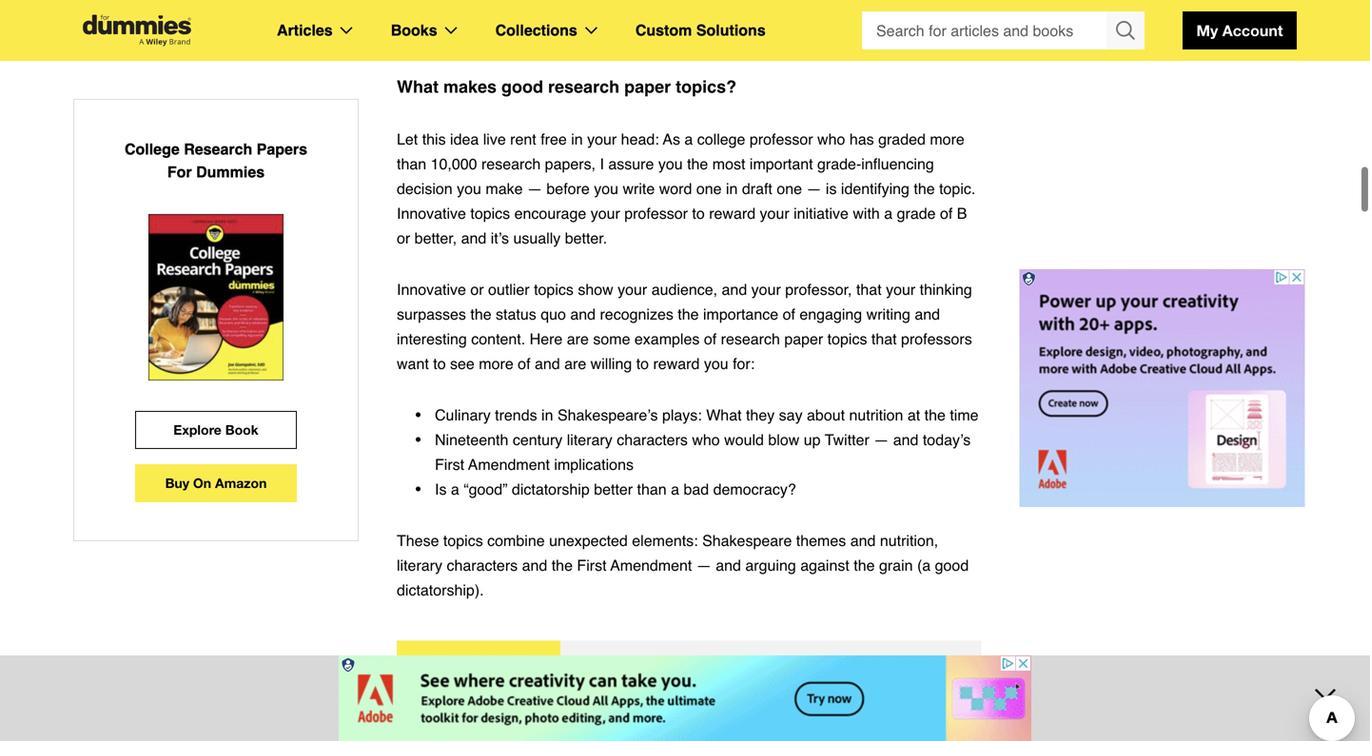 Task type: locate. For each thing, give the bounding box(es) containing it.
questions,
[[777, 702, 846, 719]]

of left b
[[940, 205, 953, 222]]

paper
[[624, 77, 671, 97], [785, 330, 824, 348]]

research up make in the top of the page
[[482, 155, 541, 173]]

0 vertical spatial what
[[397, 77, 439, 97]]

are left willing
[[565, 355, 587, 373]]

thesis
[[880, 702, 920, 719]]

against
[[801, 557, 850, 574]]

first down 'unexpected' at the bottom
[[577, 557, 607, 574]]

a
[[685, 130, 693, 148], [884, 205, 893, 222], [451, 481, 460, 498], [671, 481, 680, 498]]

your up importance
[[752, 281, 781, 298]]

0 vertical spatial advertisement element
[[1020, 269, 1305, 507]]

0 vertical spatial first
[[435, 456, 465, 474]]

1 vertical spatial innovative
[[397, 281, 466, 298]]

1 vertical spatial literary
[[397, 557, 443, 574]]

topics down engaging
[[828, 330, 868, 348]]

important
[[750, 155, 813, 173]]

research
[[548, 77, 620, 97], [482, 155, 541, 173], [721, 330, 780, 348], [713, 702, 773, 719]]

2 horizontal spatial to
[[692, 205, 705, 222]]

1 vertical spatial first
[[577, 557, 607, 574]]

of
[[940, 205, 953, 222], [783, 306, 796, 323], [704, 330, 717, 348], [518, 355, 531, 373]]

2 innovative from the top
[[397, 281, 466, 298]]

democracy?
[[714, 481, 796, 498]]

0 vertical spatial paper
[[624, 77, 671, 97]]

unexpected
[[549, 532, 628, 550]]

1 horizontal spatial reward
[[709, 205, 756, 222]]

trends
[[495, 406, 537, 424]]

reward
[[709, 205, 756, 222], [653, 355, 700, 373]]

professors
[[901, 330, 973, 348]]

and inside culinary trends in shakespeare's plays: what they say about nutrition at the time nineteenth century literary characters who would blow up twitter — and today's first amendment implications is a "good" dictatorship better than a bad democracy?
[[893, 431, 919, 449]]

this
[[422, 130, 446, 148]]

book
[[225, 422, 259, 438]]

first inside these topics combine unexpected elements: shakespeare themes and nutrition, literary characters and the first amendment — and arguing against the grain (a good dictatorship).
[[577, 557, 607, 574]]

1 vertical spatial that
[[872, 330, 897, 348]]

characters down combine
[[447, 557, 518, 574]]

1 vertical spatial what
[[706, 406, 742, 424]]

of down professor,
[[783, 306, 796, 323]]

than right better at the bottom of the page
[[637, 481, 667, 498]]

— up encourage at left
[[527, 180, 543, 198]]

characters
[[617, 431, 688, 449], [447, 557, 518, 574]]

grade-
[[818, 155, 862, 173]]

0 vertical spatial than
[[397, 155, 427, 173]]

literary inside culinary trends in shakespeare's plays: what they say about nutrition at the time nineteenth century literary characters who would blow up twitter — and today's first amendment implications is a "good" dictatorship better than a bad democracy?
[[567, 431, 613, 449]]

examples
[[635, 330, 700, 348]]

century
[[513, 431, 563, 449]]

research inside let this idea live rent free in your head: as a college professor who has graded more than 10,000 research papers, i assure you the most important grade-influencing decision you make — before you write word one in draft one — is identifying the topic. innovative topics encourage your professor to reward your initiative with a grade of b or better, and it's usually better.
[[482, 155, 541, 173]]

1 horizontal spatial first
[[577, 557, 607, 574]]

innovative up better,
[[397, 205, 466, 222]]

combine
[[487, 532, 545, 550]]

research right the topic, at the bottom
[[713, 702, 773, 719]]

1 vertical spatial or
[[471, 281, 484, 298]]

with
[[853, 205, 880, 222]]

1 horizontal spatial characters
[[617, 431, 688, 449]]

paper down engaging
[[785, 330, 824, 348]]

0 vertical spatial literary
[[567, 431, 613, 449]]

0 vertical spatial characters
[[617, 431, 688, 449]]

1 horizontal spatial who
[[818, 130, 846, 148]]

the left 'most'
[[687, 155, 708, 173]]

characters down plays: at bottom
[[617, 431, 688, 449]]

at
[[908, 406, 921, 424]]

2 one from the left
[[777, 180, 802, 198]]

— inside these topics combine unexpected elements: shakespeare themes and nutrition, literary characters and the first amendment — and arguing against the grain (a good dictatorship).
[[697, 557, 712, 574]]

topics up the 'quo' in the top of the page
[[534, 281, 574, 298]]

you inside innovative or outlier topics show your audience, and your professor, that your thinking surpasses the status quo and recognizes the importance of engaging writing and interesting content. here are some examples of research paper topics that professors want to see more of and are willing to reward you for:
[[704, 355, 729, 373]]

is
[[826, 180, 837, 198]]

innovative up surpasses
[[397, 281, 466, 298]]

show
[[578, 281, 614, 298]]

topics up it's
[[471, 205, 510, 222]]

what up would
[[706, 406, 742, 424]]

1 horizontal spatial professor
[[750, 130, 813, 148]]

your up better.
[[591, 205, 620, 222]]

2 vertical spatial are
[[599, 726, 621, 741]]

0 horizontal spatial than
[[397, 155, 427, 173]]

0 horizontal spatial what
[[397, 77, 439, 97]]

0 horizontal spatial in
[[542, 406, 553, 424]]

who down plays: at bottom
[[692, 431, 720, 449]]

grade
[[897, 205, 936, 222]]

a left "bad"
[[671, 481, 680, 498]]

0 vertical spatial who
[[818, 130, 846, 148]]

1 vertical spatial reward
[[653, 355, 700, 373]]

1 horizontal spatial good
[[935, 557, 969, 574]]

amazon
[[215, 475, 267, 491]]

these
[[397, 532, 439, 550]]

1 vertical spatial amendment
[[611, 557, 692, 574]]

your up writing
[[886, 281, 916, 298]]

and down combine
[[522, 557, 548, 574]]

books
[[391, 21, 437, 39]]

literary down these
[[397, 557, 443, 574]]

1 horizontal spatial than
[[637, 481, 667, 498]]

culinary trends in shakespeare's plays: what they say about nutrition at the time nineteenth century literary characters who would blow up twitter — and today's first amendment implications is a "good" dictatorship better than a bad democracy?
[[435, 406, 979, 498]]

explore
[[173, 422, 222, 438]]

and down "shakespeare"
[[716, 557, 741, 574]]

what
[[397, 77, 439, 97], [706, 406, 742, 424]]

advertisement element
[[1020, 269, 1305, 507], [339, 656, 1032, 741]]

b
[[957, 205, 967, 222]]

0 horizontal spatial or
[[397, 229, 410, 247]]

1 vertical spatial who
[[692, 431, 720, 449]]

0 vertical spatial innovative
[[397, 205, 466, 222]]

topics
[[471, 205, 510, 222], [534, 281, 574, 298], [828, 330, 868, 348], [443, 532, 483, 550]]

explore book
[[173, 422, 259, 438]]

to
[[692, 205, 705, 222], [433, 355, 446, 373], [636, 355, 649, 373]]

1 horizontal spatial or
[[471, 281, 484, 298]]

are right here
[[567, 330, 589, 348]]

before
[[547, 180, 590, 198]]

reward down draft
[[709, 205, 756, 222]]

and down at at the bottom of page
[[893, 431, 919, 449]]

1 vertical spatial good
[[935, 557, 969, 574]]

your up recognizes
[[618, 281, 647, 298]]

innovative
[[397, 205, 466, 222], [397, 281, 466, 298]]

literary up implications on the bottom left
[[567, 431, 613, 449]]

of down here
[[518, 355, 531, 373]]

buy on amazon link
[[135, 464, 297, 503]]

0 horizontal spatial good
[[502, 77, 544, 97]]

recognizes
[[600, 306, 674, 323]]

0 horizontal spatial who
[[692, 431, 720, 449]]

0 vertical spatial reward
[[709, 205, 756, 222]]

— down elements:
[[697, 557, 712, 574]]

professor,
[[785, 281, 852, 298]]

than
[[397, 155, 427, 173], [637, 481, 667, 498]]

0 horizontal spatial first
[[435, 456, 465, 474]]

Search for articles and books text field
[[862, 11, 1109, 49]]

that down writing
[[872, 330, 897, 348]]

are inside your initial topic, research questions, and thesis are called
[[599, 726, 621, 741]]

topics inside these topics combine unexpected elements: shakespeare themes and nutrition, literary characters and the first amendment — and arguing against the grain (a good dictatorship).
[[443, 532, 483, 550]]

0 vertical spatial in
[[571, 130, 583, 148]]

for
[[167, 163, 192, 181]]

paper up head:
[[624, 77, 671, 97]]

you left for:
[[704, 355, 729, 373]]

0 horizontal spatial literary
[[397, 557, 443, 574]]

and inside your initial topic, research questions, and thesis are called
[[850, 702, 876, 719]]

buy
[[165, 475, 189, 491]]

in up "century"
[[542, 406, 553, 424]]

your
[[599, 702, 629, 719]]

1 innovative from the top
[[397, 205, 466, 222]]

2 horizontal spatial in
[[726, 180, 738, 198]]

one down 'most'
[[697, 180, 722, 198]]

and up importance
[[722, 281, 747, 298]]

collections
[[496, 21, 578, 39]]

one down the 'important'
[[777, 180, 802, 198]]

first up is
[[435, 456, 465, 474]]

amendment down elements:
[[611, 557, 692, 574]]

— down nutrition
[[874, 431, 889, 449]]

my
[[1197, 21, 1219, 40]]

they
[[746, 406, 775, 424]]

one
[[697, 180, 722, 198], [777, 180, 802, 198]]

good right the (a
[[935, 557, 969, 574]]

1 vertical spatial paper
[[785, 330, 824, 348]]

are down your
[[599, 726, 621, 741]]

topics right these
[[443, 532, 483, 550]]

or left better,
[[397, 229, 410, 247]]

arguing
[[746, 557, 796, 574]]

in inside culinary trends in shakespeare's plays: what they say about nutrition at the time nineteenth century literary characters who would blow up twitter — and today's first amendment implications is a "good" dictatorship better than a bad democracy?
[[542, 406, 553, 424]]

0 horizontal spatial reward
[[653, 355, 700, 373]]

that up writing
[[857, 281, 882, 298]]

1 horizontal spatial paper
[[785, 330, 824, 348]]

of inside let this idea live rent free in your head: as a college professor who has graded more than 10,000 research papers, i assure you the most important grade-influencing decision you make — before you write word one in draft one — is identifying the topic. innovative topics encourage your professor to reward your initiative with a grade of b or better, and it's usually better.
[[940, 205, 953, 222]]

reward inside let this idea live rent free in your head: as a college professor who has graded more than 10,000 research papers, i assure you the most important grade-influencing decision you make — before you write word one in draft one — is identifying the topic. innovative topics encourage your professor to reward your initiative with a grade of b or better, and it's usually better.
[[709, 205, 756, 222]]

1 horizontal spatial amendment
[[611, 557, 692, 574]]

than down let
[[397, 155, 427, 173]]

2 vertical spatial in
[[542, 406, 553, 424]]

identifying
[[841, 180, 910, 198]]

or left outlier
[[471, 281, 484, 298]]

first inside culinary trends in shakespeare's plays: what they say about nutrition at the time nineteenth century literary characters who would blow up twitter — and today's first amendment implications is a "good" dictatorship better than a bad democracy?
[[435, 456, 465, 474]]

and left thesis
[[850, 702, 876, 719]]

more down content.
[[479, 355, 514, 373]]

the down audience,
[[678, 306, 699, 323]]

0 horizontal spatial professor
[[625, 205, 688, 222]]

1 horizontal spatial literary
[[567, 431, 613, 449]]

papers
[[257, 140, 307, 158]]

book image image
[[148, 214, 284, 381]]

the down 'unexpected' at the bottom
[[552, 557, 573, 574]]

twitter
[[825, 431, 870, 449]]

1 horizontal spatial what
[[706, 406, 742, 424]]

would
[[724, 431, 764, 449]]

good
[[502, 77, 544, 97], [935, 557, 969, 574]]

let this idea live rent free in your head: as a college professor who has graded more than 10,000 research papers, i assure you the most important grade-influencing decision you make — before you write word one in draft one — is identifying the topic. innovative topics encourage your professor to reward your initiative with a grade of b or better, and it's usually better.
[[397, 130, 976, 247]]

your
[[587, 130, 617, 148], [591, 205, 620, 222], [760, 205, 790, 222], [618, 281, 647, 298], [752, 281, 781, 298], [886, 281, 916, 298]]

1 vertical spatial more
[[479, 355, 514, 373]]

word
[[659, 180, 692, 198]]

better,
[[415, 229, 457, 247]]

or
[[397, 229, 410, 247], [471, 281, 484, 298]]

— left is
[[807, 180, 822, 198]]

what left 'makes' on the left of the page
[[397, 77, 439, 97]]

amendment up the "good"
[[468, 456, 550, 474]]

as
[[663, 130, 681, 148]]

0 horizontal spatial more
[[479, 355, 514, 373]]

the right at at the bottom of page
[[925, 406, 946, 424]]

amendment
[[468, 456, 550, 474], [611, 557, 692, 574]]

the up grade at the top of page
[[914, 180, 935, 198]]

good up rent on the top
[[502, 77, 544, 97]]

logo image
[[73, 15, 201, 46]]

reward inside innovative or outlier topics show your audience, and your professor, that your thinking surpasses the status quo and recognizes the importance of engaging writing and interesting content. here are some examples of research paper topics that professors want to see more of and are willing to reward you for:
[[653, 355, 700, 373]]

characters inside these topics combine unexpected elements: shakespeare themes and nutrition, literary characters and the first amendment — and arguing against the grain (a good dictatorship).
[[447, 557, 518, 574]]

more right graded
[[930, 130, 965, 148]]

professor up the 'important'
[[750, 130, 813, 148]]

1 vertical spatial professor
[[625, 205, 688, 222]]

in down 'most'
[[726, 180, 738, 198]]

in right the free
[[571, 130, 583, 148]]

initial
[[634, 702, 668, 719]]

research up for:
[[721, 330, 780, 348]]

today's
[[923, 431, 971, 449]]

draft
[[742, 180, 773, 198]]

1 vertical spatial characters
[[447, 557, 518, 574]]

my account link
[[1183, 11, 1297, 49]]

0 horizontal spatial one
[[697, 180, 722, 198]]

topics inside let this idea live rent free in your head: as a college professor who has graded more than 10,000 research papers, i assure you the most important grade-influencing decision you make — before you write word one in draft one — is identifying the topic. innovative topics encourage your professor to reward your initiative with a grade of b or better, and it's usually better.
[[471, 205, 510, 222]]

you
[[659, 155, 683, 173], [457, 180, 482, 198], [594, 180, 619, 198], [704, 355, 729, 373]]

professor down write
[[625, 205, 688, 222]]

1 one from the left
[[697, 180, 722, 198]]

who up grade-
[[818, 130, 846, 148]]

plays:
[[662, 406, 702, 424]]

0 horizontal spatial characters
[[447, 557, 518, 574]]

and down show
[[570, 306, 596, 323]]

research inside your initial topic, research questions, and thesis are called
[[713, 702, 773, 719]]

0 vertical spatial amendment
[[468, 456, 550, 474]]

close this dialog image
[[1342, 664, 1361, 683]]

research inside innovative or outlier topics show your audience, and your professor, that your thinking surpasses the status quo and recognizes the importance of engaging writing and interesting content. here are some examples of research paper topics that professors want to see more of and are willing to reward you for:
[[721, 330, 780, 348]]

1 vertical spatial than
[[637, 481, 667, 498]]

0 horizontal spatial amendment
[[468, 456, 550, 474]]

open collections list image
[[585, 27, 598, 34]]

(a
[[918, 557, 931, 574]]

the left grain
[[854, 557, 875, 574]]

here
[[530, 330, 563, 348]]

reward down examples
[[653, 355, 700, 373]]

1 horizontal spatial more
[[930, 130, 965, 148]]

0 vertical spatial or
[[397, 229, 410, 247]]

and left it's
[[461, 229, 487, 247]]

0 vertical spatial more
[[930, 130, 965, 148]]

1 horizontal spatial one
[[777, 180, 802, 198]]

what inside culinary trends in shakespeare's plays: what they say about nutrition at the time nineteenth century literary characters who would blow up twitter — and today's first amendment implications is a "good" dictatorship better than a bad democracy?
[[706, 406, 742, 424]]

research
[[184, 140, 252, 158]]

group
[[862, 11, 1145, 49]]

0 vertical spatial that
[[857, 281, 882, 298]]

more
[[930, 130, 965, 148], [479, 355, 514, 373]]



Task type: vqa. For each thing, say whether or not it's contained in the screenshot.
On
yes



Task type: describe. For each thing, give the bounding box(es) containing it.
amendment inside culinary trends in shakespeare's plays: what they say about nutrition at the time nineteenth century literary characters who would blow up twitter — and today's first amendment implications is a "good" dictatorship better than a bad democracy?
[[468, 456, 550, 474]]

explore book link
[[135, 411, 297, 449]]

or inside let this idea live rent free in your head: as a college professor who has graded more than 10,000 research papers, i assure you the most important grade-influencing decision you make — before you write word one in draft one — is identifying the topic. innovative topics encourage your professor to reward your initiative with a grade of b or better, and it's usually better.
[[397, 229, 410, 247]]

engaging
[[800, 306, 863, 323]]

content.
[[471, 330, 526, 348]]

makes
[[444, 77, 497, 97]]

your down draft
[[760, 205, 790, 222]]

papers,
[[545, 155, 596, 173]]

a right as on the left of page
[[685, 130, 693, 148]]

let
[[397, 130, 418, 148]]

i
[[600, 155, 604, 173]]

surpasses
[[397, 306, 466, 323]]

shakespeare's
[[558, 406, 658, 424]]

college research papers for dummies
[[125, 140, 307, 181]]

college
[[125, 140, 180, 158]]

nineteenth
[[435, 431, 509, 449]]

0 vertical spatial are
[[567, 330, 589, 348]]

outlier
[[488, 281, 530, 298]]

decision
[[397, 180, 453, 198]]

about
[[807, 406, 845, 424]]

0 vertical spatial good
[[502, 77, 544, 97]]

a right is
[[451, 481, 460, 498]]

called
[[625, 726, 665, 741]]

themes
[[796, 532, 846, 550]]

importance
[[703, 306, 779, 323]]

than inside let this idea live rent free in your head: as a college professor who has graded more than 10,000 research papers, i assure you the most important grade-influencing decision you make — before you write word one in draft one — is identifying the topic. innovative topics encourage your professor to reward your initiative with a grade of b or better, and it's usually better.
[[397, 155, 427, 173]]

write
[[623, 180, 655, 198]]

custom solutions link
[[636, 18, 766, 43]]

who inside let this idea live rent free in your head: as a college professor who has graded more than 10,000 research papers, i assure you the most important grade-influencing decision you make — before you write word one in draft one — is identifying the topic. innovative topics encourage your professor to reward your initiative with a grade of b or better, and it's usually better.
[[818, 130, 846, 148]]

up
[[804, 431, 821, 449]]

open article categories image
[[340, 27, 353, 34]]

or inside innovative or outlier topics show your audience, and your professor, that your thinking surpasses the status quo and recognizes the importance of engaging writing and interesting content. here are some examples of research paper topics that professors want to see more of and are willing to reward you for:
[[471, 281, 484, 298]]

audience,
[[652, 281, 718, 298]]

1 horizontal spatial to
[[636, 355, 649, 373]]

and up professors
[[915, 306, 940, 323]]

initiative
[[794, 205, 849, 222]]

say
[[779, 406, 803, 424]]

the up content.
[[471, 306, 492, 323]]

dummies
[[196, 163, 265, 181]]

innovative inside let this idea live rent free in your head: as a college professor who has graded more than 10,000 research papers, i assure you the most important grade-influencing decision you make — before you write word one in draft one — is identifying the topic. innovative topics encourage your professor to reward your initiative with a grade of b or better, and it's usually better.
[[397, 205, 466, 222]]

innovative or outlier topics show your audience, and your professor, that your thinking surpasses the status quo and recognizes the importance of engaging writing and interesting content. here are some examples of research paper topics that professors want to see more of and are willing to reward you for:
[[397, 281, 973, 373]]

better.
[[565, 229, 607, 247]]

bad
[[684, 481, 709, 498]]

literary inside these topics combine unexpected elements: shakespeare themes and nutrition, literary characters and the first amendment — and arguing against the grain (a good dictatorship).
[[397, 557, 443, 574]]

amendment inside these topics combine unexpected elements: shakespeare themes and nutrition, literary characters and the first amendment — and arguing against the grain (a good dictatorship).
[[611, 557, 692, 574]]

college
[[697, 130, 746, 148]]

articles
[[277, 21, 333, 39]]

1 vertical spatial in
[[726, 180, 738, 198]]

and right themes on the bottom right of the page
[[851, 532, 876, 550]]

my account
[[1197, 21, 1284, 40]]

open book categories image
[[445, 27, 457, 34]]

more inside innovative or outlier topics show your audience, and your professor, that your thinking surpasses the status quo and recognizes the importance of engaging writing and interesting content. here are some examples of research paper topics that professors want to see more of and are willing to reward you for:
[[479, 355, 514, 373]]

has
[[850, 130, 874, 148]]

encourage
[[515, 205, 587, 222]]

topic,
[[673, 702, 709, 719]]

innovative inside innovative or outlier topics show your audience, and your professor, that your thinking surpasses the status quo and recognizes the importance of engaging writing and interesting content. here are some examples of research paper topics that professors want to see more of and are willing to reward you for:
[[397, 281, 466, 298]]

what makes good research paper topics?
[[397, 77, 737, 97]]

1 vertical spatial are
[[565, 355, 587, 373]]

implications
[[554, 456, 634, 474]]

to inside let this idea live rent free in your head: as a college professor who has graded more than 10,000 research papers, i assure you the most important grade-influencing decision you make — before you write word one in draft one — is identifying the topic. innovative topics encourage your professor to reward your initiative with a grade of b or better, and it's usually better.
[[692, 205, 705, 222]]

0 horizontal spatial to
[[433, 355, 446, 373]]

buy on amazon
[[165, 475, 267, 491]]

research down open collections list icon
[[548, 77, 620, 97]]

you down 10,000
[[457, 180, 482, 198]]

influencing
[[862, 155, 934, 173]]

head:
[[621, 130, 659, 148]]

dictatorship
[[512, 481, 590, 498]]

of down importance
[[704, 330, 717, 348]]

the inside culinary trends in shakespeare's plays: what they say about nutrition at the time nineteenth century literary characters who would blow up twitter — and today's first amendment implications is a "good" dictatorship better than a bad democracy?
[[925, 406, 946, 424]]

and down here
[[535, 355, 560, 373]]

and inside let this idea live rent free in your head: as a college professor who has graded more than 10,000 research papers, i assure you the most important grade-influencing decision you make — before you write word one in draft one — is identifying the topic. innovative topics encourage your professor to reward your initiative with a grade of b or better, and it's usually better.
[[461, 229, 487, 247]]

characters inside culinary trends in shakespeare's plays: what they say about nutrition at the time nineteenth century literary characters who would blow up twitter — and today's first amendment implications is a "good" dictatorship better than a bad democracy?
[[617, 431, 688, 449]]

blow
[[768, 431, 800, 449]]

free
[[541, 130, 567, 148]]

idea
[[450, 130, 479, 148]]

good inside these topics combine unexpected elements: shakespeare themes and nutrition, literary characters and the first amendment — and arguing against the grain (a good dictatorship).
[[935, 557, 969, 574]]

your up i
[[587, 130, 617, 148]]

want
[[397, 355, 429, 373]]

1 vertical spatial advertisement element
[[339, 656, 1032, 741]]

on
[[193, 475, 211, 491]]

willing
[[591, 355, 632, 373]]

you down as on the left of page
[[659, 155, 683, 173]]

most
[[713, 155, 746, 173]]

these topics combine unexpected elements: shakespeare themes and nutrition, literary characters and the first amendment — and arguing against the grain (a good dictatorship).
[[397, 532, 969, 599]]

than inside culinary trends in shakespeare's plays: what they say about nutrition at the time nineteenth century literary characters who would blow up twitter — and today's first amendment implications is a "good" dictatorship better than a bad democracy?
[[637, 481, 667, 498]]

is
[[435, 481, 447, 498]]

— inside culinary trends in shakespeare's plays: what they say about nutrition at the time nineteenth century literary characters who would blow up twitter — and today's first amendment implications is a "good" dictatorship better than a bad democracy?
[[874, 431, 889, 449]]

writing
[[867, 306, 911, 323]]

nutrition,
[[880, 532, 939, 550]]

shakespeare
[[703, 532, 792, 550]]

0 horizontal spatial paper
[[624, 77, 671, 97]]

see
[[450, 355, 475, 373]]

assure
[[609, 155, 654, 173]]

you down i
[[594, 180, 619, 198]]

live
[[483, 130, 506, 148]]

grain
[[879, 557, 913, 574]]

for:
[[733, 355, 755, 373]]

graded
[[879, 130, 926, 148]]

1 horizontal spatial in
[[571, 130, 583, 148]]

rent
[[510, 130, 537, 148]]

elements:
[[632, 532, 698, 550]]

more inside let this idea live rent free in your head: as a college professor who has graded more than 10,000 research papers, i assure you the most important grade-influencing decision you make — before you write word one in draft one — is identifying the topic. innovative topics encourage your professor to reward your initiative with a grade of b or better, and it's usually better.
[[930, 130, 965, 148]]

who inside culinary trends in shakespeare's plays: what they say about nutrition at the time nineteenth century literary characters who would blow up twitter — and today's first amendment implications is a "good" dictatorship better than a bad democracy?
[[692, 431, 720, 449]]

account
[[1223, 21, 1284, 40]]

0 vertical spatial professor
[[750, 130, 813, 148]]

paper inside innovative or outlier topics show your audience, and your professor, that your thinking surpasses the status quo and recognizes the importance of engaging writing and interesting content. here are some examples of research paper topics that professors want to see more of and are willing to reward you for:
[[785, 330, 824, 348]]

a right with
[[884, 205, 893, 222]]



